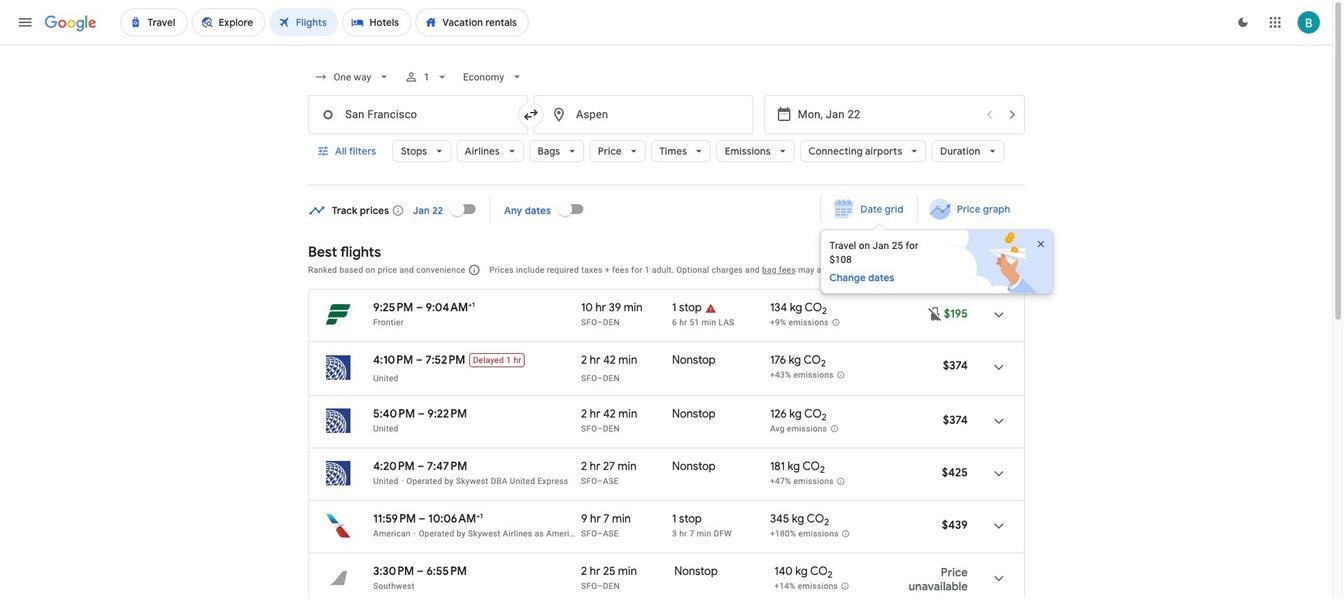 Task type: describe. For each thing, give the bounding box(es) containing it.
Departure time: 5:40 PM. text field
[[373, 407, 415, 421]]

total duration 2 hr 42 min. element for the flight details. leaves san francisco international airport (sfo) at 5:40 pm on monday, january 22 and arrives at denver international airport at 9:22 pm on monday, january 22. 'image' in the right of the page
[[581, 407, 672, 423]]

loading results progress bar
[[0, 45, 1333, 48]]

flight details. leaves san francisco international airport (sfo) at 3:30 pm on monday, january 22 and arrives at denver international airport at 6:55 pm on monday, january 22. image
[[982, 562, 1016, 596]]

total duration 2 hr 27 min. element
[[581, 460, 672, 476]]

Departure time: 4:10 PM. text field
[[373, 353, 413, 367]]

leaves san francisco international airport (sfo) at 3:30 pm on monday, january 22 and arrives at denver international airport at 6:55 pm on monday, january 22. element
[[373, 565, 467, 579]]

learn more about tracked prices image
[[392, 204, 405, 217]]

leaves san francisco international airport (sfo) at 11:59 pm on monday, january 22 and arrives at aspen/pitkin county airport at 10:06 am on tuesday, january 23. element
[[373, 512, 483, 526]]

Arrival time: 9:04 AM on  Tuesday, January 23. text field
[[426, 300, 475, 315]]

this price for this flight doesn't include overhead bin access. if you need a carry-on bag, use the bags filter to update prices. image
[[928, 305, 944, 322]]

Arrival time: 9:22 PM. text field
[[428, 407, 467, 421]]

1 1 stop flight. element from the top
[[672, 301, 702, 317]]

flight details. leaves san francisco international airport (sfo) at 4:10 pm on monday, january 22 and arrives at denver international airport at 7:52 pm on monday, january 22. image
[[982, 351, 1016, 384]]

374 us dollars text field for the flight details. leaves san francisco international airport (sfo) at 5:40 pm on monday, january 22 and arrives at denver international airport at 9:22 pm on monday, january 22. 'image' in the right of the page
[[943, 414, 968, 428]]

Arrival time: 7:52 PM. text field
[[426, 353, 466, 367]]

Departure time: 3:30 PM. text field
[[373, 565, 414, 579]]

Arrival time: 7:47 PM. text field
[[427, 460, 467, 474]]

leaves san francisco international airport (sfo) at 4:10 pm on monday, january 22 and arrives at denver international airport at 7:52 pm on monday, january 22. element
[[373, 353, 466, 367]]

leaves san francisco international airport (sfo) at 4:20 pm on monday, january 22 and arrives at aspen/pitkin county airport at 7:47 pm on monday, january 22. element
[[373, 460, 467, 474]]

flight details. leaves san francisco international airport (sfo) at 9:25 pm on monday, january 22 and arrives at denver international airport at 9:04 am on tuesday, january 23. image
[[982, 298, 1016, 332]]

nonstop flight. element for total duration 2 hr 25 min. element
[[675, 565, 718, 581]]

main menu image
[[17, 14, 34, 31]]

swap origin and destination. image
[[522, 106, 539, 123]]

Departure text field
[[798, 96, 977, 134]]



Task type: locate. For each thing, give the bounding box(es) containing it.
374 us dollars text field left the flight details. leaves san francisco international airport (sfo) at 4:10 pm on monday, january 22 and arrives at denver international airport at 7:52 pm on monday, january 22. icon
[[943, 359, 968, 373]]

total duration 10 hr 39 min. element
[[581, 301, 672, 317]]

1 vertical spatial total duration 2 hr 42 min. element
[[581, 407, 672, 423]]

total duration 9 hr 7 min. element
[[581, 512, 672, 528]]

close image
[[1036, 239, 1047, 250]]

None search field
[[308, 60, 1025, 185]]

total duration 2 hr 42 min. element
[[581, 353, 672, 373], [581, 407, 672, 423]]

1 total duration 2 hr 42 min. element from the top
[[581, 353, 672, 373]]

flight details. leaves san francisco international airport (sfo) at 4:20 pm on monday, january 22 and arrives at aspen/pitkin county airport at 7:47 pm on monday, january 22. image
[[982, 457, 1016, 491]]

flight details. leaves san francisco international airport (sfo) at 11:59 pm on monday, january 22 and arrives at aspen/pitkin county airport at 10:06 am on tuesday, january 23. image
[[982, 510, 1016, 543]]

 image
[[401, 477, 404, 486]]

2 1 stop flight. element from the top
[[672, 512, 702, 528]]

2 total duration 2 hr 42 min. element from the top
[[581, 407, 672, 423]]

0 vertical spatial total duration 2 hr 42 min. element
[[581, 353, 672, 373]]

Departure time: 11:59 PM. text field
[[373, 512, 416, 526]]

nonstop flight. element for total duration 2 hr 42 min. element corresponding to the flight details. leaves san francisco international airport (sfo) at 4:10 pm on monday, january 22 and arrives at denver international airport at 7:52 pm on monday, january 22. icon
[[672, 353, 716, 373]]

total duration 2 hr 42 min. element up 'total duration 2 hr 27 min.' element
[[581, 407, 672, 423]]

374 US dollars text field
[[943, 359, 968, 373], [943, 414, 968, 428]]

total duration 2 hr 25 min. element
[[581, 565, 675, 581]]

439 US dollars text field
[[942, 519, 968, 533]]

find the best price region
[[308, 192, 1068, 294]]

Arrival time: 6:55 PM. text field
[[427, 565, 467, 579]]

main content
[[308, 192, 1068, 598]]

Arrival time: 10:06 AM on  Tuesday, January 23. text field
[[429, 512, 483, 526]]

None text field
[[308, 95, 528, 134], [534, 95, 753, 134], [308, 95, 528, 134], [534, 95, 753, 134]]

425 US dollars text field
[[942, 466, 968, 480]]

None field
[[308, 64, 396, 90], [458, 64, 530, 90], [308, 64, 396, 90], [458, 64, 530, 90]]

nonstop flight. element for 'total duration 2 hr 27 min.' element
[[672, 460, 716, 476]]

nonstop flight. element for total duration 2 hr 42 min. element corresponding to the flight details. leaves san francisco international airport (sfo) at 5:40 pm on monday, january 22 and arrives at denver international airport at 9:22 pm on monday, january 22. 'image' in the right of the page
[[672, 407, 716, 423]]

Departure time: 9:25 PM. text field
[[373, 301, 413, 315]]

leaves san francisco international airport (sfo) at 9:25 pm on monday, january 22 and arrives at denver international airport at 9:04 am on tuesday, january 23. element
[[373, 300, 475, 315]]

374 us dollars text field for the flight details. leaves san francisco international airport (sfo) at 4:10 pm on monday, january 22 and arrives at denver international airport at 7:52 pm on monday, january 22. icon
[[943, 359, 968, 373]]

leaves san francisco international airport (sfo) at 5:40 pm on monday, january 22 and arrives at denver international airport at 9:22 pm on monday, january 22. element
[[373, 407, 467, 421]]

total duration 2 hr 42 min. element down the total duration 10 hr 39 min. element
[[581, 353, 672, 373]]

Departure time: 4:20 PM. text field
[[373, 460, 415, 474]]

learn more about ranking image
[[468, 264, 481, 276]]

1 vertical spatial 374 us dollars text field
[[943, 414, 968, 428]]

1 374 us dollars text field from the top
[[943, 359, 968, 373]]

0 vertical spatial 374 us dollars text field
[[943, 359, 968, 373]]

1 vertical spatial 1 stop flight. element
[[672, 512, 702, 528]]

2 374 us dollars text field from the top
[[943, 414, 968, 428]]

1 stop flight. element
[[672, 301, 702, 317], [672, 512, 702, 528]]

195 US dollars text field
[[944, 307, 968, 321]]

change appearance image
[[1227, 6, 1260, 39]]

nonstop flight. element
[[672, 353, 716, 373], [672, 407, 716, 423], [672, 460, 716, 476], [675, 565, 718, 581]]

374 us dollars text field left the flight details. leaves san francisco international airport (sfo) at 5:40 pm on monday, january 22 and arrives at denver international airport at 9:22 pm on monday, january 22. 'image' in the right of the page
[[943, 414, 968, 428]]

0 vertical spatial 1 stop flight. element
[[672, 301, 702, 317]]

total duration 2 hr 42 min. element for the flight details. leaves san francisco international airport (sfo) at 4:10 pm on monday, january 22 and arrives at denver international airport at 7:52 pm on monday, january 22. icon
[[581, 353, 672, 373]]

flight details. leaves san francisco international airport (sfo) at 5:40 pm on monday, january 22 and arrives at denver international airport at 9:22 pm on monday, january 22. image
[[982, 405, 1016, 438]]



Task type: vqa. For each thing, say whether or not it's contained in the screenshot.
label on the left
no



